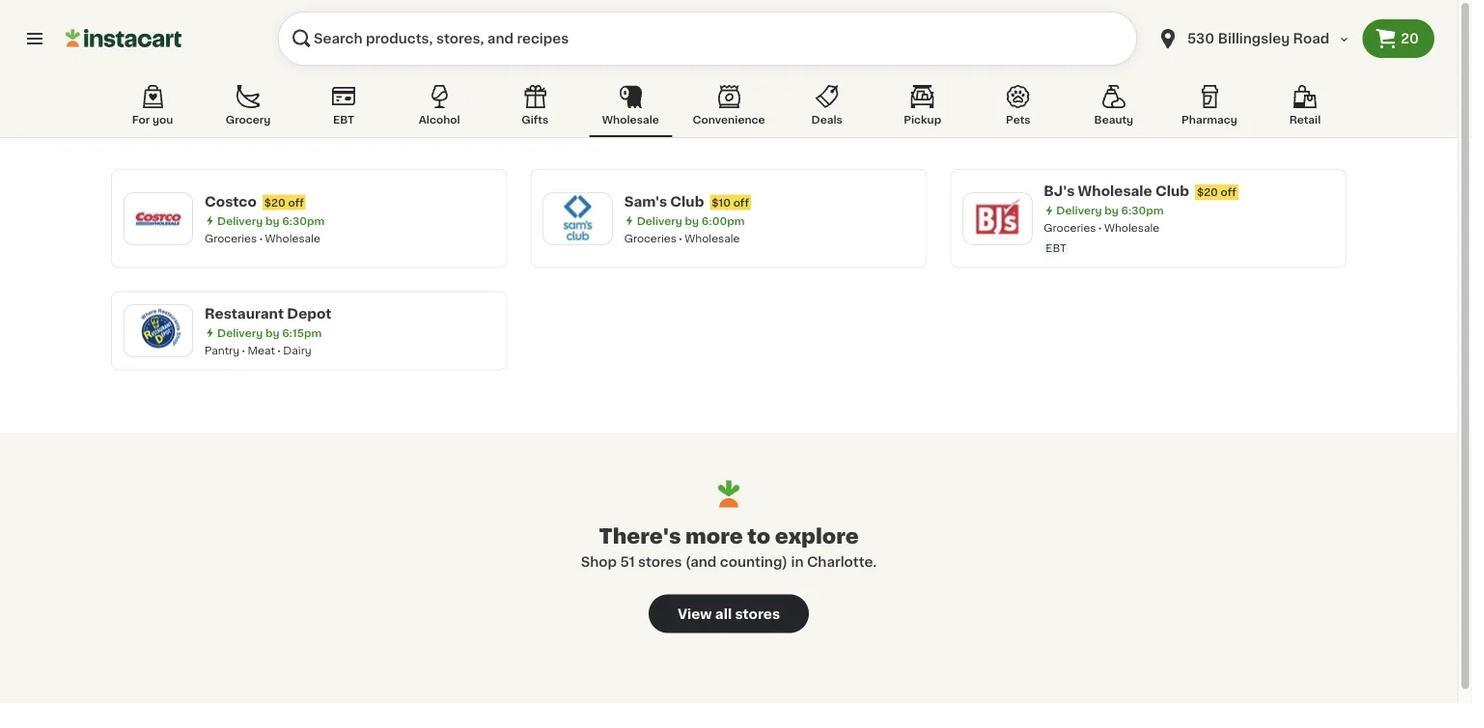 Task type: vqa. For each thing, say whether or not it's contained in the screenshot.
Low
no



Task type: locate. For each thing, give the bounding box(es) containing it.
pantry meat dairy
[[205, 345, 312, 355]]

0 horizontal spatial ebt
[[333, 114, 355, 125]]

2 groceries wholesale from the left
[[625, 233, 740, 243]]

$20
[[1198, 187, 1219, 198], [264, 197, 286, 207]]

wholesale down costco $20 off
[[265, 233, 320, 243]]

1 horizontal spatial off
[[734, 197, 749, 207]]

wholesale inside groceries wholesale ebt
[[1105, 223, 1160, 233]]

delivery by 6:00pm
[[637, 215, 745, 226]]

0 horizontal spatial groceries wholesale
[[205, 233, 320, 243]]

530 billingsley road
[[1188, 32, 1330, 45]]

0 horizontal spatial 6:30pm
[[282, 215, 325, 226]]

stores
[[638, 555, 682, 568], [735, 607, 780, 620]]

shop categories tab list
[[111, 81, 1347, 137]]

pickup button
[[882, 81, 965, 137]]

0 horizontal spatial $20
[[264, 197, 286, 207]]

stores inside there's more to explore shop 51 stores (and counting) in charlotte.
[[638, 555, 682, 568]]

off inside bj's wholesale club $20 off
[[1221, 187, 1237, 198]]

for you button
[[111, 81, 194, 137]]

wholesale down 6:00pm
[[685, 233, 740, 243]]

groceries down sam's
[[625, 233, 677, 243]]

off right costco in the left top of the page
[[288, 197, 304, 207]]

pantry
[[205, 345, 240, 355]]

$20 right costco in the left top of the page
[[264, 197, 286, 207]]

$20 inside costco $20 off
[[264, 197, 286, 207]]

wholesale down bj's wholesale club $20 off at the right top of the page
[[1105, 223, 1160, 233]]

groceries wholesale down delivery by 6:00pm
[[625, 233, 740, 243]]

1 horizontal spatial ebt
[[1046, 242, 1067, 253]]

convenience
[[693, 114, 766, 125]]

530 billingsley road button
[[1145, 12, 1363, 66]]

sam's
[[625, 194, 667, 208]]

delivery by 6:30pm down costco $20 off
[[217, 215, 325, 226]]

road
[[1294, 32, 1330, 45]]

off
[[1221, 187, 1237, 198], [288, 197, 304, 207], [734, 197, 749, 207]]

for
[[132, 114, 150, 125]]

pharmacy
[[1182, 114, 1238, 125]]

6:30pm down costco $20 off
[[282, 215, 325, 226]]

delivery
[[1057, 205, 1103, 216], [217, 215, 263, 226], [637, 215, 683, 226], [217, 327, 263, 338]]

stores down there's
[[638, 555, 682, 568]]

club up delivery by 6:00pm
[[671, 194, 704, 208]]

stores right all
[[735, 607, 780, 620]]

1 horizontal spatial stores
[[735, 607, 780, 620]]

$20 inside bj's wholesale club $20 off
[[1198, 187, 1219, 198]]

delivery by 6:30pm
[[1057, 205, 1164, 216], [217, 215, 325, 226]]

$10
[[712, 197, 731, 207]]

pets
[[1006, 114, 1031, 125]]

delivery by 6:30pm up groceries wholesale ebt
[[1057, 205, 1164, 216]]

1 horizontal spatial delivery by 6:30pm
[[1057, 205, 1164, 216]]

groceries down bj's
[[1044, 223, 1097, 233]]

groceries wholesale
[[205, 233, 320, 243], [625, 233, 740, 243]]

dairy
[[283, 345, 312, 355]]

deals button
[[786, 81, 869, 137]]

by down costco $20 off
[[266, 215, 280, 226]]

0 horizontal spatial groceries
[[205, 233, 257, 243]]

2 horizontal spatial off
[[1221, 187, 1237, 198]]

1 vertical spatial ebt
[[1046, 242, 1067, 253]]

Search field
[[278, 12, 1138, 66]]

by down sam's club $10 off
[[685, 215, 699, 226]]

1 horizontal spatial 6:30pm
[[1122, 205, 1164, 216]]

instacart image
[[66, 27, 182, 50]]

stores inside button
[[735, 607, 780, 620]]

2 horizontal spatial groceries
[[1044, 223, 1097, 233]]

groceries wholesale down costco $20 off
[[205, 233, 320, 243]]

off right $10
[[734, 197, 749, 207]]

alcohol button
[[398, 81, 481, 137]]

0 horizontal spatial stores
[[638, 555, 682, 568]]

groceries
[[1044, 223, 1097, 233], [205, 233, 257, 243], [625, 233, 677, 243]]

club
[[1156, 184, 1190, 198], [671, 194, 704, 208]]

by up groceries wholesale ebt
[[1105, 205, 1119, 216]]

view all stores
[[678, 607, 780, 620]]

costco
[[205, 194, 257, 208]]

wholesale up sam's
[[602, 114, 659, 125]]

delivery for bj's
[[1057, 205, 1103, 216]]

0 horizontal spatial club
[[671, 194, 704, 208]]

gifts
[[522, 114, 549, 125]]

1 horizontal spatial $20
[[1198, 187, 1219, 198]]

pharmacy button
[[1169, 81, 1252, 137]]

club down pharmacy
[[1156, 184, 1190, 198]]

groceries wholesale for $20
[[205, 233, 320, 243]]

by
[[1105, 205, 1119, 216], [266, 215, 280, 226], [685, 215, 699, 226], [266, 327, 280, 338]]

ebt down bj's
[[1046, 242, 1067, 253]]

6:30pm
[[1122, 205, 1164, 216], [282, 215, 325, 226]]

charlotte.
[[807, 555, 877, 568]]

off down pharmacy
[[1221, 187, 1237, 198]]

6:30pm down bj's wholesale club $20 off at the right top of the page
[[1122, 205, 1164, 216]]

$20 down pharmacy
[[1198, 187, 1219, 198]]

bj's wholesale club $20 off
[[1044, 184, 1237, 198]]

wholesale
[[602, 114, 659, 125], [1078, 184, 1153, 198], [1105, 223, 1160, 233], [265, 233, 320, 243], [685, 233, 740, 243]]

gifts button
[[494, 81, 577, 137]]

0 vertical spatial stores
[[638, 555, 682, 568]]

groceries down costco in the left top of the page
[[205, 233, 257, 243]]

1 horizontal spatial groceries wholesale
[[625, 233, 740, 243]]

1 horizontal spatial groceries
[[625, 233, 677, 243]]

groceries wholesale ebt
[[1044, 223, 1160, 253]]

0 horizontal spatial delivery by 6:30pm
[[217, 215, 325, 226]]

delivery down costco in the left top of the page
[[217, 215, 263, 226]]

costco logo image
[[133, 193, 184, 244]]

delivery down bj's
[[1057, 205, 1103, 216]]

0 horizontal spatial off
[[288, 197, 304, 207]]

6:15pm
[[282, 327, 322, 338]]

None search field
[[278, 12, 1138, 66]]

delivery by 6:30pm for $20
[[217, 215, 325, 226]]

6:30pm for off
[[282, 215, 325, 226]]

0 vertical spatial ebt
[[333, 114, 355, 125]]

delivery down sam's
[[637, 215, 683, 226]]

ebt
[[333, 114, 355, 125], [1046, 242, 1067, 253]]

ebt left the alcohol
[[333, 114, 355, 125]]

view
[[678, 607, 712, 620]]

1 groceries wholesale from the left
[[205, 233, 320, 243]]

1 vertical spatial stores
[[735, 607, 780, 620]]

6:00pm
[[702, 215, 745, 226]]

view all stores button
[[649, 594, 809, 633]]

bj's
[[1044, 184, 1075, 198]]

ebt inside button
[[333, 114, 355, 125]]

20 button
[[1363, 19, 1435, 58]]

restaurant depot logo image
[[133, 306, 184, 356]]



Task type: describe. For each thing, give the bounding box(es) containing it.
1 horizontal spatial club
[[1156, 184, 1190, 198]]

pickup
[[904, 114, 942, 125]]

you
[[152, 114, 173, 125]]

delivery for sam's
[[637, 215, 683, 226]]

delivery by 6:30pm for wholesale
[[1057, 205, 1164, 216]]

wholesale up groceries wholesale ebt
[[1078, 184, 1153, 198]]

off inside costco $20 off
[[288, 197, 304, 207]]

groceries inside groceries wholesale ebt
[[1044, 223, 1097, 233]]

(and
[[686, 555, 717, 568]]

off inside sam's club $10 off
[[734, 197, 749, 207]]

retail button
[[1264, 81, 1347, 137]]

6:30pm for club
[[1122, 205, 1164, 216]]

by for club
[[685, 215, 699, 226]]

wholesale button
[[589, 81, 673, 137]]

sam's club $10 off
[[625, 194, 749, 208]]

sam's club logo image
[[553, 193, 603, 244]]

ebt button
[[302, 81, 385, 137]]

alcohol
[[419, 114, 460, 125]]

all
[[716, 607, 732, 620]]

view all stores link
[[649, 594, 809, 633]]

counting)
[[720, 555, 788, 568]]

grocery button
[[207, 81, 290, 137]]

530
[[1188, 32, 1215, 45]]

restaurant
[[205, 307, 284, 320]]

delivery for costco
[[217, 215, 263, 226]]

convenience button
[[685, 81, 773, 137]]

beauty button
[[1073, 81, 1156, 137]]

wholesale inside 'wholesale' 'button'
[[602, 114, 659, 125]]

restaurant depot
[[205, 307, 332, 320]]

billingsley
[[1219, 32, 1291, 45]]

depot
[[287, 307, 332, 320]]

delivery down restaurant at the top left of the page
[[217, 327, 263, 338]]

to
[[748, 526, 771, 547]]

51
[[621, 555, 635, 568]]

meat
[[248, 345, 275, 355]]

by down restaurant depot
[[266, 327, 280, 338]]

groceries wholesale for club
[[625, 233, 740, 243]]

explore
[[775, 526, 859, 547]]

for you
[[132, 114, 173, 125]]

more
[[686, 526, 743, 547]]

groceries for club
[[625, 233, 677, 243]]

beauty
[[1095, 114, 1134, 125]]

20
[[1402, 32, 1420, 45]]

there's
[[599, 526, 681, 547]]

groceries for $20
[[205, 233, 257, 243]]

by for wholesale
[[1105, 205, 1119, 216]]

costco $20 off
[[205, 194, 304, 208]]

ebt inside groceries wholesale ebt
[[1046, 242, 1067, 253]]

grocery
[[226, 114, 271, 125]]

shop
[[581, 555, 617, 568]]

deals
[[812, 114, 843, 125]]

delivery by 6:15pm
[[217, 327, 322, 338]]

bj's wholesale club logo image
[[973, 193, 1023, 244]]

by for $20
[[266, 215, 280, 226]]

530 billingsley road button
[[1157, 12, 1351, 66]]

there's more to explore shop 51 stores (and counting) in charlotte.
[[581, 526, 877, 568]]

pets button
[[977, 81, 1060, 137]]

retail
[[1290, 114, 1322, 125]]

in
[[791, 555, 804, 568]]



